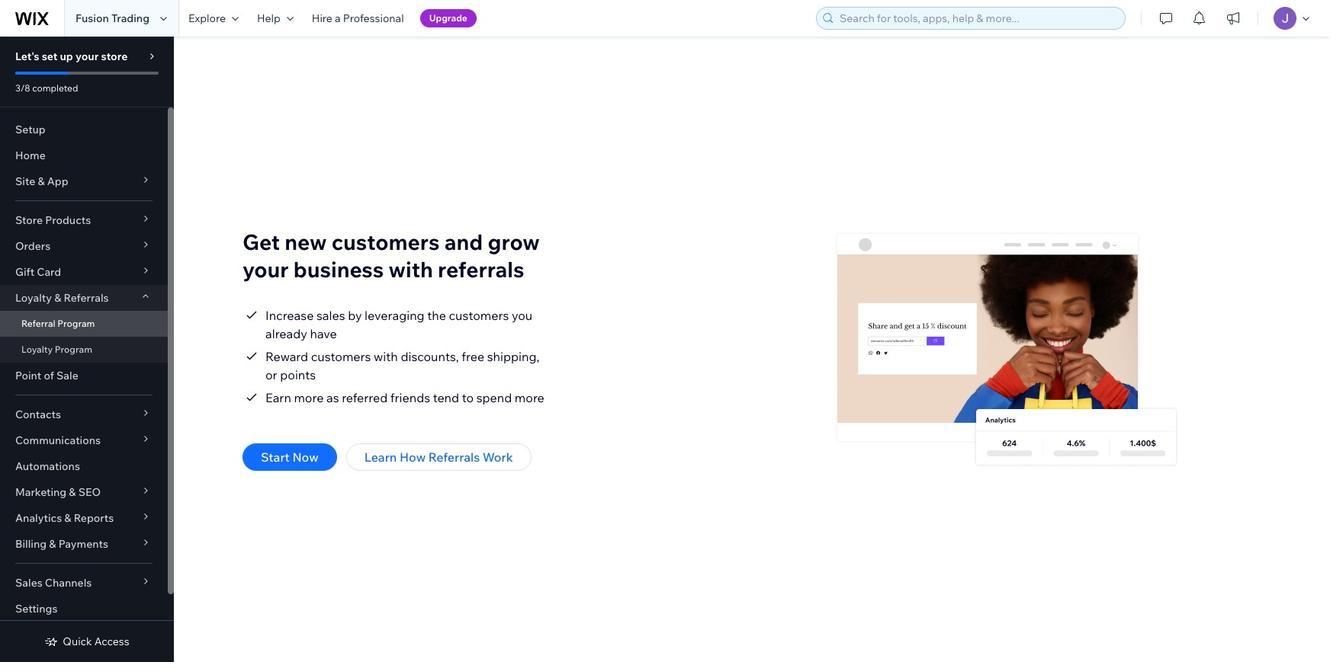 Task type: locate. For each thing, give the bounding box(es) containing it.
fusion
[[76, 11, 109, 25]]

more left as
[[294, 390, 324, 405]]

with
[[389, 256, 433, 283], [374, 349, 398, 364]]

store
[[101, 50, 128, 63]]

loyalty up referral
[[15, 291, 52, 305]]

loyalty & referrals
[[15, 291, 109, 305]]

up
[[60, 50, 73, 63]]

customers up "business"
[[332, 228, 440, 255]]

0 vertical spatial loyalty
[[15, 291, 52, 305]]

explore
[[188, 11, 226, 25]]

& up referral program
[[54, 291, 61, 305]]

more right spend
[[515, 390, 545, 405]]

your down get
[[243, 256, 289, 283]]

program for loyalty program
[[55, 344, 92, 356]]

program up sale
[[55, 344, 92, 356]]

0 vertical spatial customers
[[332, 228, 440, 255]]

1 vertical spatial loyalty
[[21, 344, 53, 356]]

0 vertical spatial your
[[76, 50, 99, 63]]

customers up free
[[449, 308, 509, 323]]

you
[[512, 308, 533, 323]]

& inside dropdown button
[[49, 538, 56, 552]]

hire a professional link
[[303, 0, 413, 37]]

learn how referrals work link
[[346, 444, 532, 471]]

referrals right how
[[429, 450, 480, 465]]

0 vertical spatial referrals
[[64, 291, 109, 305]]

store
[[15, 214, 43, 227]]

hire
[[312, 11, 333, 25]]

referrals inside dropdown button
[[64, 291, 109, 305]]

customers down have
[[311, 349, 371, 364]]

learn
[[364, 450, 397, 465]]

1 vertical spatial with
[[374, 349, 398, 364]]

&
[[38, 175, 45, 188], [54, 291, 61, 305], [69, 486, 76, 500], [64, 512, 71, 526], [49, 538, 56, 552]]

your inside sidebar element
[[76, 50, 99, 63]]

1 horizontal spatial more
[[515, 390, 545, 405]]

tend
[[433, 390, 459, 405]]

seo
[[78, 486, 101, 500]]

0 horizontal spatial more
[[294, 390, 324, 405]]

how
[[400, 450, 426, 465]]

3/8
[[15, 82, 30, 94]]

let's
[[15, 50, 39, 63]]

discounts,
[[401, 349, 459, 364]]

friends
[[391, 390, 430, 405]]

& left reports
[[64, 512, 71, 526]]

referrals
[[64, 291, 109, 305], [429, 450, 480, 465]]

your right up
[[76, 50, 99, 63]]

referral program
[[21, 318, 95, 330]]

& inside popup button
[[69, 486, 76, 500]]

referral
[[21, 318, 55, 330]]

with up leveraging
[[389, 256, 433, 283]]

loyalty program link
[[0, 337, 168, 363]]

with inside get new customers and grow your business with referrals
[[389, 256, 433, 283]]

your
[[76, 50, 99, 63], [243, 256, 289, 283]]

settings
[[15, 603, 58, 616]]

loyalty
[[15, 291, 52, 305], [21, 344, 53, 356]]

referred
[[342, 390, 388, 405]]

gift card button
[[0, 259, 168, 285]]

3/8 completed
[[15, 82, 78, 94]]

trading
[[111, 11, 150, 25]]

loyalty program
[[21, 344, 92, 356]]

referrals
[[438, 256, 524, 283]]

1 vertical spatial referrals
[[429, 450, 480, 465]]

analytics & reports button
[[0, 506, 168, 532]]

automations
[[15, 460, 80, 474]]

hire a professional
[[312, 11, 404, 25]]

automations link
[[0, 454, 168, 480]]

program down loyalty & referrals dropdown button
[[57, 318, 95, 330]]

& right billing
[[49, 538, 56, 552]]

get new customers and grow your business with referrals
[[243, 228, 540, 283]]

0 vertical spatial program
[[57, 318, 95, 330]]

1 horizontal spatial your
[[243, 256, 289, 283]]

analytics
[[15, 512, 62, 526]]

help
[[257, 11, 281, 25]]

0 vertical spatial with
[[389, 256, 433, 283]]

start now
[[261, 450, 319, 465]]

referrals for &
[[64, 291, 109, 305]]

more
[[294, 390, 324, 405], [515, 390, 545, 405]]

products
[[45, 214, 91, 227]]

app
[[47, 175, 68, 188]]

point of sale
[[15, 369, 78, 383]]

0 horizontal spatial your
[[76, 50, 99, 63]]

2 more from the left
[[515, 390, 545, 405]]

orders
[[15, 240, 51, 253]]

with down leveraging
[[374, 349, 398, 364]]

spend
[[477, 390, 512, 405]]

to
[[462, 390, 474, 405]]

gift
[[15, 265, 34, 279]]

1 vertical spatial program
[[55, 344, 92, 356]]

setup link
[[0, 117, 168, 143]]

loyalty inside dropdown button
[[15, 291, 52, 305]]

increase sales by leveraging the customers you already have reward customers with discounts, free shipping, or points earn more as referred friends tend to spend more
[[265, 308, 545, 405]]

the
[[427, 308, 446, 323]]

1 more from the left
[[294, 390, 324, 405]]

1 vertical spatial your
[[243, 256, 289, 283]]

referrals up referral program link
[[64, 291, 109, 305]]

marketing & seo
[[15, 486, 101, 500]]

& for analytics
[[64, 512, 71, 526]]

store products button
[[0, 208, 168, 233]]

card
[[37, 265, 61, 279]]

help button
[[248, 0, 303, 37]]

by
[[348, 308, 362, 323]]

& left seo
[[69, 486, 76, 500]]

& right site
[[38, 175, 45, 188]]

grow
[[488, 228, 540, 255]]

1 horizontal spatial referrals
[[429, 450, 480, 465]]

a
[[335, 11, 341, 25]]

contacts
[[15, 408, 61, 422]]

loyalty down referral
[[21, 344, 53, 356]]

0 horizontal spatial referrals
[[64, 291, 109, 305]]



Task type: vqa. For each thing, say whether or not it's contained in the screenshot.
ALL SITES
no



Task type: describe. For each thing, give the bounding box(es) containing it.
& for billing
[[49, 538, 56, 552]]

loyalty for loyalty & referrals
[[15, 291, 52, 305]]

earn
[[265, 390, 291, 405]]

or
[[265, 367, 277, 383]]

now
[[292, 450, 319, 465]]

upgrade button
[[420, 9, 477, 27]]

free
[[462, 349, 485, 364]]

of
[[44, 369, 54, 383]]

marketing
[[15, 486, 67, 500]]

site & app button
[[0, 169, 168, 195]]

& for site
[[38, 175, 45, 188]]

payments
[[58, 538, 108, 552]]

program for referral program
[[57, 318, 95, 330]]

points
[[280, 367, 316, 383]]

billing
[[15, 538, 47, 552]]

point
[[15, 369, 41, 383]]

your inside get new customers and grow your business with referrals
[[243, 256, 289, 283]]

loyalty for loyalty program
[[21, 344, 53, 356]]

leveraging
[[365, 308, 425, 323]]

increase
[[265, 308, 314, 323]]

2 vertical spatial customers
[[311, 349, 371, 364]]

work
[[483, 450, 513, 465]]

billing & payments button
[[0, 532, 168, 558]]

orders button
[[0, 233, 168, 259]]

as
[[327, 390, 339, 405]]

start
[[261, 450, 290, 465]]

let's set up your store
[[15, 50, 128, 63]]

Search for tools, apps, help & more... field
[[835, 8, 1121, 29]]

upgrade
[[429, 12, 468, 24]]

communications
[[15, 434, 101, 448]]

sales channels
[[15, 577, 92, 591]]

communications button
[[0, 428, 168, 454]]

setup
[[15, 123, 46, 137]]

already
[[265, 326, 307, 341]]

& for loyalty
[[54, 291, 61, 305]]

shipping,
[[487, 349, 540, 364]]

contacts button
[[0, 402, 168, 428]]

business
[[294, 256, 384, 283]]

reward
[[265, 349, 308, 364]]

store products
[[15, 214, 91, 227]]

marketing & seo button
[[0, 480, 168, 506]]

customers inside get new customers and grow your business with referrals
[[332, 228, 440, 255]]

referral program link
[[0, 311, 168, 337]]

with inside "increase sales by leveraging the customers you already have reward customers with discounts, free shipping, or points earn more as referred friends tend to spend more"
[[374, 349, 398, 364]]

point of sale link
[[0, 363, 168, 389]]

access
[[94, 636, 129, 649]]

channels
[[45, 577, 92, 591]]

new
[[285, 228, 327, 255]]

and
[[445, 228, 483, 255]]

gift card
[[15, 265, 61, 279]]

sales
[[317, 308, 345, 323]]

quick access button
[[44, 636, 129, 649]]

quick access
[[63, 636, 129, 649]]

learn how referrals work
[[364, 450, 513, 465]]

1 vertical spatial customers
[[449, 308, 509, 323]]

referrals for how
[[429, 450, 480, 465]]

sales channels button
[[0, 571, 168, 597]]

& for marketing
[[69, 486, 76, 500]]

site
[[15, 175, 35, 188]]

settings link
[[0, 597, 168, 623]]

sidebar element
[[0, 37, 174, 663]]

quick
[[63, 636, 92, 649]]

completed
[[32, 82, 78, 94]]

set
[[42, 50, 57, 63]]

analytics & reports
[[15, 512, 114, 526]]

site & app
[[15, 175, 68, 188]]

sales
[[15, 577, 43, 591]]

home
[[15, 149, 46, 163]]

loyalty & referrals button
[[0, 285, 168, 311]]

reports
[[74, 512, 114, 526]]

home link
[[0, 143, 168, 169]]

sale
[[56, 369, 78, 383]]



